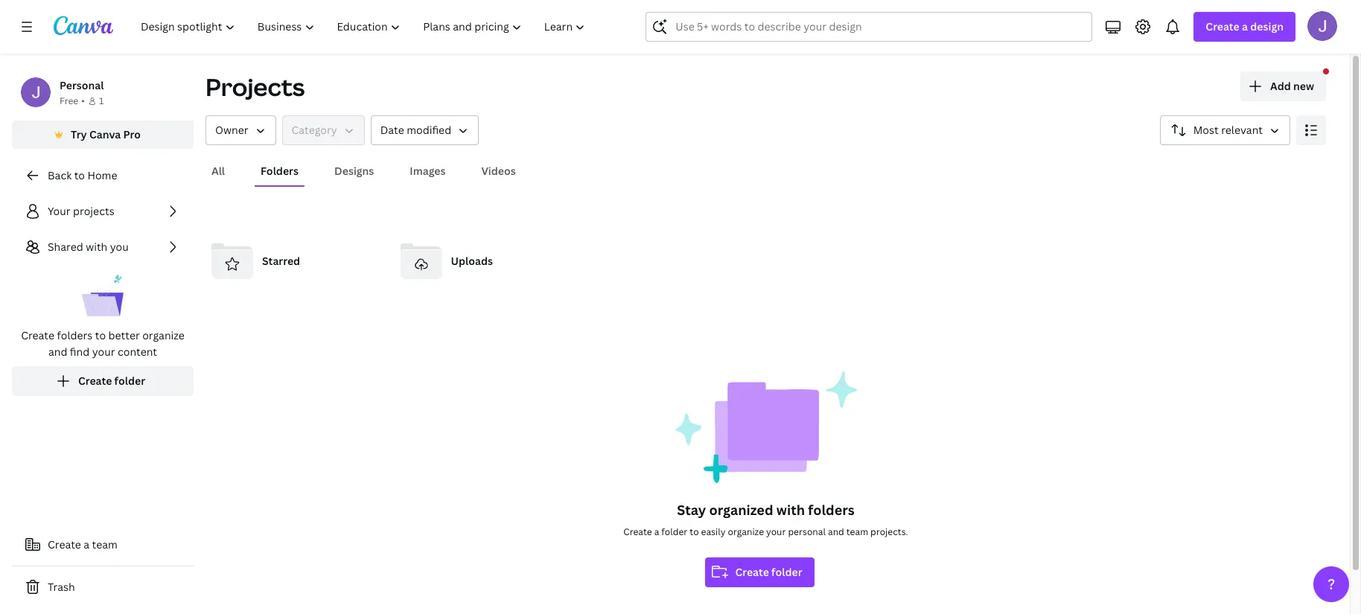 Task type: locate. For each thing, give the bounding box(es) containing it.
0 horizontal spatial create folder button
[[12, 366, 194, 396]]

your
[[92, 345, 115, 359], [766, 526, 786, 538]]

1 horizontal spatial your
[[766, 526, 786, 538]]

create folder button down 'stay organized with folders create a folder to easily organize your personal and team projects.'
[[705, 558, 814, 587]]

and left find
[[48, 345, 67, 359]]

relevant
[[1221, 123, 1263, 137]]

0 horizontal spatial folder
[[114, 374, 145, 388]]

0 vertical spatial create folder
[[78, 374, 145, 388]]

0 vertical spatial and
[[48, 345, 67, 359]]

your
[[48, 204, 70, 218]]

list
[[12, 197, 194, 396]]

with
[[86, 240, 107, 254], [776, 501, 805, 519]]

1 horizontal spatial and
[[828, 526, 844, 538]]

folder down content
[[114, 374, 145, 388]]

None search field
[[646, 12, 1093, 42]]

to
[[74, 168, 85, 182], [95, 328, 106, 343], [690, 526, 699, 538]]

and inside 'stay organized with folders create a folder to easily organize your personal and team projects.'
[[828, 526, 844, 538]]

personal
[[788, 526, 826, 538]]

2 vertical spatial to
[[690, 526, 699, 538]]

create inside dropdown button
[[1206, 19, 1240, 34]]

to inside 'stay organized with folders create a folder to easily organize your personal and team projects.'
[[690, 526, 699, 538]]

and right the personal
[[828, 526, 844, 538]]

0 horizontal spatial your
[[92, 345, 115, 359]]

folder
[[114, 374, 145, 388], [661, 526, 688, 538], [771, 565, 802, 579]]

team left projects.
[[846, 526, 868, 538]]

team up "trash" link
[[92, 538, 118, 552]]

create folder button down find
[[12, 366, 194, 396]]

1 vertical spatial folder
[[661, 526, 688, 538]]

date modified
[[380, 123, 451, 137]]

0 horizontal spatial and
[[48, 345, 67, 359]]

easily
[[701, 526, 726, 538]]

1 horizontal spatial team
[[846, 526, 868, 538]]

1 vertical spatial create folder button
[[705, 558, 814, 587]]

to left easily
[[690, 526, 699, 538]]

a up "trash" link
[[84, 538, 89, 552]]

and inside create folders to better organize and find your content
[[48, 345, 67, 359]]

0 vertical spatial folders
[[57, 328, 93, 343]]

0 vertical spatial to
[[74, 168, 85, 182]]

all button
[[206, 157, 231, 185]]

a inside dropdown button
[[1242, 19, 1248, 34]]

1 vertical spatial to
[[95, 328, 106, 343]]

folder down the personal
[[771, 565, 802, 579]]

create
[[1206, 19, 1240, 34], [21, 328, 54, 343], [78, 374, 112, 388], [623, 526, 652, 538], [48, 538, 81, 552], [735, 565, 769, 579]]

1 horizontal spatial create folder button
[[705, 558, 814, 587]]

2 horizontal spatial a
[[1242, 19, 1248, 34]]

folder down 'stay' in the bottom of the page
[[661, 526, 688, 538]]

projects.
[[870, 526, 908, 538]]

team inside create a team button
[[92, 538, 118, 552]]

modified
[[407, 123, 451, 137]]

0 horizontal spatial a
[[84, 538, 89, 552]]

folder inside list
[[114, 374, 145, 388]]

2 horizontal spatial folder
[[771, 565, 802, 579]]

create inside 'stay organized with folders create a folder to easily organize your personal and team projects.'
[[623, 526, 652, 538]]

create folder for bottom the create folder button
[[735, 565, 802, 579]]

your inside 'stay organized with folders create a folder to easily organize your personal and team projects.'
[[766, 526, 786, 538]]

1 vertical spatial with
[[776, 501, 805, 519]]

back
[[48, 168, 72, 182]]

date
[[380, 123, 404, 137]]

a inside 'stay organized with folders create a folder to easily organize your personal and team projects.'
[[654, 526, 659, 538]]

folders inside 'stay organized with folders create a folder to easily organize your personal and team projects.'
[[808, 501, 855, 519]]

create a design button
[[1194, 12, 1296, 42]]

0 horizontal spatial team
[[92, 538, 118, 552]]

1 horizontal spatial folder
[[661, 526, 688, 538]]

owner
[[215, 123, 248, 137]]

create folders to better organize and find your content
[[21, 328, 185, 359]]

1 vertical spatial your
[[766, 526, 786, 538]]

and
[[48, 345, 67, 359], [828, 526, 844, 538]]

add new
[[1270, 79, 1314, 93]]

create folder button
[[12, 366, 194, 396], [705, 558, 814, 587]]

organize up content
[[142, 328, 185, 343]]

your right find
[[92, 345, 115, 359]]

most relevant
[[1193, 123, 1263, 137]]

try canva pro
[[71, 127, 141, 141]]

folders
[[57, 328, 93, 343], [808, 501, 855, 519]]

a left easily
[[654, 526, 659, 538]]

to right back
[[74, 168, 85, 182]]

team inside 'stay organized with folders create a folder to easily organize your personal and team projects.'
[[846, 526, 868, 538]]

create folder
[[78, 374, 145, 388], [735, 565, 802, 579]]

try
[[71, 127, 87, 141]]

1
[[99, 95, 104, 107]]

organize inside 'stay organized with folders create a folder to easily organize your personal and team projects.'
[[728, 526, 764, 538]]

0 horizontal spatial create folder
[[78, 374, 145, 388]]

organize
[[142, 328, 185, 343], [728, 526, 764, 538]]

1 vertical spatial organize
[[728, 526, 764, 538]]

1 horizontal spatial create folder
[[735, 565, 802, 579]]

canva
[[89, 127, 121, 141]]

1 horizontal spatial organize
[[728, 526, 764, 538]]

your projects
[[48, 204, 114, 218]]

0 vertical spatial with
[[86, 240, 107, 254]]

folders button
[[255, 157, 305, 185]]

1 vertical spatial folders
[[808, 501, 855, 519]]

team
[[846, 526, 868, 538], [92, 538, 118, 552]]

all
[[211, 164, 225, 178]]

with inside list
[[86, 240, 107, 254]]

Date modified button
[[371, 115, 479, 145]]

a inside button
[[84, 538, 89, 552]]

0 horizontal spatial with
[[86, 240, 107, 254]]

to left better
[[95, 328, 106, 343]]

1 horizontal spatial folders
[[808, 501, 855, 519]]

a left "design"
[[1242, 19, 1248, 34]]

0 vertical spatial create folder button
[[12, 366, 194, 396]]

0 horizontal spatial organize
[[142, 328, 185, 343]]

0 vertical spatial folder
[[114, 374, 145, 388]]

your left the personal
[[766, 526, 786, 538]]

starred link
[[206, 235, 382, 288]]

organize down organized
[[728, 526, 764, 538]]

to inside create folders to better organize and find your content
[[95, 328, 106, 343]]

try canva pro button
[[12, 121, 194, 149]]

2 horizontal spatial to
[[690, 526, 699, 538]]

with up the personal
[[776, 501, 805, 519]]

free •
[[60, 95, 85, 107]]

find
[[70, 345, 90, 359]]

0 vertical spatial your
[[92, 345, 115, 359]]

1 horizontal spatial with
[[776, 501, 805, 519]]

folders up the personal
[[808, 501, 855, 519]]

1 vertical spatial and
[[828, 526, 844, 538]]

1 horizontal spatial to
[[95, 328, 106, 343]]

create folder down 'stay organized with folders create a folder to easily organize your personal and team projects.'
[[735, 565, 802, 579]]

images button
[[404, 157, 452, 185]]

folders up find
[[57, 328, 93, 343]]

images
[[410, 164, 446, 178]]

videos
[[481, 164, 516, 178]]

a
[[1242, 19, 1248, 34], [654, 526, 659, 538], [84, 538, 89, 552]]

0 horizontal spatial folders
[[57, 328, 93, 343]]

0 vertical spatial organize
[[142, 328, 185, 343]]

create folder inside list
[[78, 374, 145, 388]]

1 horizontal spatial a
[[654, 526, 659, 538]]

create inside button
[[48, 538, 81, 552]]

1 vertical spatial create folder
[[735, 565, 802, 579]]

create folder down create folders to better organize and find your content
[[78, 374, 145, 388]]

uploads link
[[394, 235, 571, 288]]

with left you
[[86, 240, 107, 254]]

home
[[87, 168, 117, 182]]

new
[[1293, 79, 1314, 93]]

Search search field
[[676, 13, 1063, 41]]



Task type: describe. For each thing, give the bounding box(es) containing it.
most
[[1193, 123, 1219, 137]]

pro
[[123, 127, 141, 141]]

list containing your projects
[[12, 197, 194, 396]]

your inside create folders to better organize and find your content
[[92, 345, 115, 359]]

Category button
[[282, 115, 365, 145]]

videos button
[[475, 157, 522, 185]]

category
[[292, 123, 337, 137]]

trash link
[[12, 573, 194, 602]]

designs button
[[328, 157, 380, 185]]

a for design
[[1242, 19, 1248, 34]]

you
[[110, 240, 129, 254]]

starred
[[262, 254, 300, 268]]

designs
[[334, 164, 374, 178]]

your projects link
[[12, 197, 194, 226]]

with inside 'stay organized with folders create a folder to easily organize your personal and team projects.'
[[776, 501, 805, 519]]

free
[[60, 95, 78, 107]]

folders inside create folders to better organize and find your content
[[57, 328, 93, 343]]

create a team
[[48, 538, 118, 552]]

top level navigation element
[[131, 12, 598, 42]]

folders
[[261, 164, 299, 178]]

uploads
[[451, 254, 493, 268]]

organize inside create folders to better organize and find your content
[[142, 328, 185, 343]]

organized
[[709, 501, 773, 519]]

trash
[[48, 580, 75, 594]]

personal
[[60, 78, 104, 92]]

•
[[81, 95, 85, 107]]

0 horizontal spatial to
[[74, 168, 85, 182]]

back to home link
[[12, 161, 194, 191]]

projects
[[73, 204, 114, 218]]

a for team
[[84, 538, 89, 552]]

create inside create folders to better organize and find your content
[[21, 328, 54, 343]]

jacob simon image
[[1307, 11, 1337, 41]]

stay organized with folders create a folder to easily organize your personal and team projects.
[[623, 501, 908, 538]]

add new button
[[1240, 71, 1326, 101]]

create a team button
[[12, 530, 194, 560]]

content
[[118, 345, 157, 359]]

Sort by button
[[1160, 115, 1290, 145]]

stay
[[677, 501, 706, 519]]

back to home
[[48, 168, 117, 182]]

2 vertical spatial folder
[[771, 565, 802, 579]]

projects
[[206, 71, 305, 103]]

design
[[1250, 19, 1284, 34]]

add
[[1270, 79, 1291, 93]]

shared with you link
[[12, 232, 194, 262]]

shared
[[48, 240, 83, 254]]

better
[[108, 328, 140, 343]]

folder inside 'stay organized with folders create a folder to easily organize your personal and team projects.'
[[661, 526, 688, 538]]

create folder for the top the create folder button
[[78, 374, 145, 388]]

create a design
[[1206, 19, 1284, 34]]

shared with you
[[48, 240, 129, 254]]

Owner button
[[206, 115, 276, 145]]



Task type: vqa. For each thing, say whether or not it's contained in the screenshot.
15 inside Green Yellow Modern Farming Presentation 16:9 Group
no



